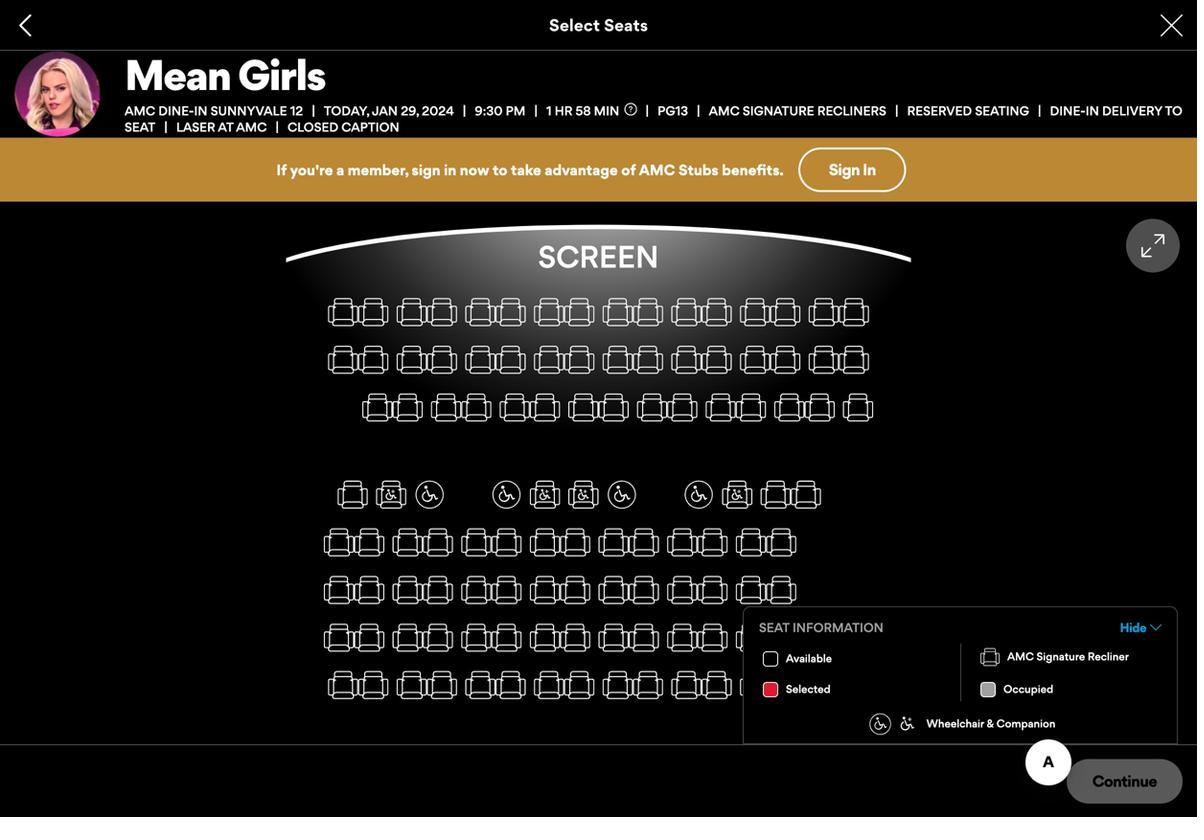 Task type: locate. For each thing, give the bounding box(es) containing it.
in inside button
[[863, 160, 876, 179]]

in
[[1086, 103, 1100, 118], [863, 160, 876, 179]]

0 horizontal spatial in
[[863, 160, 876, 179]]

Row 8, Seat 3 - Love seat left, AMC Signature Recliner checkbox
[[393, 621, 423, 655]]

delivery
[[1103, 103, 1163, 118]]

Row 1, Seat 14 - Love seat right, AMC Signature Recliner checkbox
[[771, 295, 801, 330]]

row 2, seat 13 - love seat left, amc signature recliner image
[[741, 347, 770, 374]]

row 8, seat 4 - love seat right, amc signature recliner image
[[424, 625, 452, 652]]

Row 2, Seat 16 - Love seat right, AMC Signature Recliner checkbox
[[839, 343, 869, 377]]

Row 6, Seat 7 - Love seat left, AMC Signature Recliner checkbox
[[530, 526, 560, 560]]

1 vertical spatial in
[[863, 160, 876, 179]]

dine-in delivery to seat
[[125, 103, 1183, 135]]

Row 7, Seat 13 - Love seat left, AMC Signature Recliner checkbox
[[736, 573, 766, 608]]

signature inside icon key element
[[1037, 651, 1085, 664]]

Row 2, Seat 7 - Love seat left, AMC Signature Recliner checkbox
[[534, 343, 564, 377]]

row 3, seat 7 - love seat right, amc signature recliner image
[[531, 394, 560, 421]]

row 2, seat 16 - love seat right, amc signature recliner image
[[840, 347, 869, 374]]

row 3, seat 9 - love seat right, amc signature recliner image
[[600, 394, 628, 421]]

row 8, seat 5 - love seat left, amc signature recliner image
[[462, 625, 491, 652]]

pm
[[506, 103, 526, 118]]

row 7, seat 5 - love seat left, amc signature recliner image
[[462, 577, 491, 604]]

Row 3, Seat 11 - Love seat right, AMC Signature Recliner checkbox
[[667, 391, 698, 425]]

0 horizontal spatial seat
[[125, 120, 156, 135]]

Row 8, Seat 11 - Love seat left, AMC Signature Recliner checkbox
[[667, 621, 698, 655]]

1 vertical spatial signature
[[1037, 651, 1085, 664]]

in inside dine-in delivery to seat
[[1086, 103, 1100, 118]]

amc right seat image
[[1008, 651, 1034, 664]]

Row 2, Seat 12 - Love seat right, AMC Signature Recliner checkbox
[[702, 343, 732, 377]]

Row 3, Seat 12 - Love seat left, AMC Signature Recliner checkbox
[[706, 391, 736, 425]]

row 1, seat 14 - love seat right, amc signature recliner image
[[771, 299, 800, 326]]

row 1, seat 7 - love seat left, amc signature recliner image
[[535, 299, 564, 326]]

row 3, seat 14 - love seat left, amc signature recliner image
[[775, 394, 804, 421]]

min
[[594, 103, 620, 118]]

Row 7, Seat 11 - Love seat left, AMC Signature Recliner checkbox
[[667, 573, 698, 608]]

58
[[576, 103, 591, 118]]

row 7, seat 4 - love seat right, amc signature recliner image
[[424, 577, 452, 604]]

Row 9, Seat 6 - Love seat right, AMC Signature Recliner checkbox
[[496, 669, 526, 703]]

row 8, seat 9 - love seat left, amc signature recliner image
[[600, 625, 628, 652]]

Row 3, Seat 14 - Love seat left, AMC Signature Recliner checkbox
[[775, 391, 805, 425]]

row 5, seat 14 - love seat right, amc signature recliner image
[[792, 482, 821, 509]]

9:30 pm
[[475, 103, 526, 118]]

available
[[786, 653, 832, 666]]

Row 2, Seat 11 - Love seat left, AMC Signature Recliner checkbox
[[672, 343, 702, 377]]

Row 3, Seat 13 - Love seat right, AMC Signature Recliner checkbox
[[736, 391, 766, 425]]

more information about image
[[624, 103, 637, 116]]

seat up 'available' image
[[759, 620, 790, 636]]

Row 8, Seat 2 - Love seat right, AMC Signature Recliner checkbox
[[354, 621, 384, 655]]

row 1, seat 3 - love seat left, amc signature recliner image
[[398, 299, 426, 326]]

Row 9, Seat 12 - Love seat right, AMC Signature Recliner checkbox
[[702, 669, 732, 703]]

Row 2, Seat 2 - Love seat right, AMC Signature Recliner checkbox
[[358, 343, 389, 377]]

hide button
[[1120, 619, 1162, 637]]

select seats
[[549, 15, 648, 35]]

signature up occupied at the bottom
[[1037, 651, 1085, 664]]

hide
[[1120, 620, 1147, 636]]

amc for amc signature recliners
[[709, 103, 740, 118]]

seat inside icon key element
[[759, 620, 790, 636]]

seat image
[[981, 648, 1000, 667]]

row 7, seat 7 - love seat left, amc signature recliner image
[[531, 577, 560, 604]]

row 2, seat 8 - love seat right, amc signature recliner image
[[565, 347, 594, 374]]

Row 3, Seat 15 - Love seat right, AMC Signature Recliner checkbox
[[805, 391, 835, 425]]

Row 8, Seat 7 - Love seat left, AMC Signature Recliner checkbox
[[530, 621, 560, 655]]

occupied
[[1004, 683, 1054, 697]]

row 1, seat 16 - love seat right, amc signature recliner image
[[840, 299, 869, 326]]

0 horizontal spatial to
[[493, 161, 508, 179]]

Row 3, Seat 6 - Love seat left, AMC Signature Recliner checkbox
[[500, 391, 530, 425]]

signature for recliners
[[743, 103, 815, 118]]

row 6, seat 4 - love seat right, amc signature recliner image
[[424, 530, 452, 556]]

row 8, seat 2 - love seat right, amc signature recliner image
[[355, 625, 384, 652]]

selected
[[786, 683, 831, 697]]

&
[[987, 718, 994, 731]]

caption
[[342, 120, 400, 135]]

Row 3, Seat 3 - Love seat right, AMC Signature Recliner checkbox
[[393, 391, 423, 425]]

row 8, seat 12 - love seat right, amc signature recliner image
[[698, 625, 727, 652]]

today, jan 29, 2024
[[324, 103, 454, 118]]

mean girls
[[125, 49, 325, 100]]

0 vertical spatial in
[[1086, 103, 1100, 118]]

1 horizontal spatial in
[[1086, 103, 1100, 118]]

Row 3, Seat 2 - Love seat left, AMC Signature Recliner checkbox
[[362, 391, 393, 425]]

Row 5, Seat 3 - Companion Seat, AMC Signature Recliner checkbox
[[376, 478, 406, 512]]

amc
[[125, 103, 155, 118], [709, 103, 740, 118], [236, 120, 267, 135], [639, 161, 675, 179], [1008, 651, 1034, 664]]

row 3, seat 6 - love seat left, amc signature recliner image
[[501, 394, 529, 421]]

row 8, seat 1 - love seat left, amc signature recliner image
[[325, 625, 354, 652]]

Row 1, Seat 12 - Love seat right, AMC Signature Recliner checkbox
[[702, 295, 732, 330]]

Row 9, Seat 13 - Love seat left, AMC Signature Recliner checkbox
[[740, 669, 771, 703]]

0 vertical spatial signature
[[743, 103, 815, 118]]

Row 9, Seat 2 - Love seat right, AMC Signature Recliner checkbox
[[358, 669, 389, 703]]

0 vertical spatial to
[[1165, 103, 1183, 118]]

mean
[[125, 49, 231, 100]]

Row 6, Seat 14 - Love seat right, AMC Signature Recliner checkbox
[[766, 526, 797, 560]]

dine-
[[158, 103, 194, 118]]

Row 5, Seat 12 - Companion Seat, AMC Signature Recliner checkbox
[[722, 478, 753, 512]]

Row 7, Seat 8 - Love seat right, AMC Signature Recliner checkbox
[[560, 573, 591, 608]]

row 2, seat 14 - love seat right, amc signature recliner image
[[771, 347, 800, 374]]

Row 1, Seat 3 - Love seat left, AMC Signature Recliner checkbox
[[397, 295, 427, 330]]

row 2, seat 5 - love seat left, amc signature recliner image
[[466, 347, 495, 374]]

1 hr 58 min button
[[547, 103, 658, 118]]

row 7, seat 2 - love seat right, amc signature recliner image
[[355, 577, 384, 604]]

row 8, seat 7 - love seat left, amc signature recliner image
[[531, 625, 560, 652]]

row 1, seat 1 - love seat left, amc signature recliner image
[[329, 299, 358, 326]]

row 7, seat 12 - love seat right, amc signature recliner image
[[698, 577, 727, 604]]

Row 8, Seat 10 - Love seat right, AMC Signature Recliner checkbox
[[629, 621, 659, 655]]

row 2, seat 12 - love seat right, amc signature recliner image
[[703, 347, 731, 374]]

Row 9, Seat 8 - Love seat right, AMC Signature Recliner checkbox
[[564, 669, 595, 703]]

row 8, seat 8 - love seat right, amc signature recliner image
[[561, 625, 590, 652]]

row 9, seat 4 - love seat right, amc signature recliner image
[[428, 673, 457, 699]]

row 3, seat 16 - can reserve, amc signature recliner image
[[844, 394, 873, 421]]

Row 1, Seat 11 - Love seat left, AMC Signature Recliner checkbox
[[672, 295, 702, 330]]

laser at amc
[[176, 120, 267, 135]]

row 3, seat 4 - love seat left, amc signature recliner image
[[432, 394, 461, 421]]

in right sign
[[863, 160, 876, 179]]

signature
[[743, 103, 815, 118], [1037, 651, 1085, 664]]

row 9, seat 7 - love seat left, amc signature recliner image
[[535, 673, 564, 699]]

to
[[1165, 103, 1183, 118], [493, 161, 508, 179]]

sunnyvale
[[211, 103, 287, 118]]

wheelchair & companion
[[927, 718, 1056, 731]]

row 7, seat 11 - love seat left, amc signature recliner image
[[668, 577, 697, 604]]

row 1, seat 11 - love seat left, amc signature recliner image
[[672, 299, 701, 326]]

row 7, seat 1 - love seat left, amc signature recliner image
[[325, 577, 354, 604]]

to right now
[[493, 161, 508, 179]]

row 9, seat 8 - love seat right, amc signature recliner image
[[565, 673, 594, 699]]

Row 8, Seat 5 - Love seat left, AMC Signature Recliner checkbox
[[461, 621, 492, 655]]

row 2, seat 15 - love seat left, amc signature recliner image
[[810, 347, 838, 374]]

amc right pg13 at the top
[[709, 103, 740, 118]]

Row 3, Seat 4 - Love seat left, AMC Signature Recliner checkbox
[[431, 391, 461, 425]]

amc inside icon key element
[[1008, 651, 1034, 664]]

9:30
[[475, 103, 503, 118]]

signature up benefits.
[[743, 103, 815, 118]]

reserved seating
[[908, 103, 1030, 118]]

Row 2, Seat 3 - Love seat left, AMC Signature Recliner checkbox
[[397, 343, 427, 377]]

Row 1, Seat 15 - Love seat left, AMC Signature Recliner checkbox
[[809, 295, 839, 330]]

Row 2, Seat 15 - Love seat left, AMC Signature Recliner checkbox
[[809, 343, 839, 377]]

row 7, seat 3 - love seat left, amc signature recliner image
[[393, 577, 422, 604]]

amc left dine-
[[125, 103, 155, 118]]

1 vertical spatial seat
[[759, 620, 790, 636]]

1 horizontal spatial to
[[1165, 103, 1183, 118]]

Row 1, Seat 9 - Love seat left, AMC Signature Recliner checkbox
[[603, 295, 633, 330]]

Row 6, Seat 12 - Love seat right, AMC Signature Recliner checkbox
[[698, 526, 728, 560]]

occupied image
[[981, 683, 996, 698]]

1 horizontal spatial seat
[[759, 620, 790, 636]]

Row 8, Seat 9 - Love seat left, AMC Signature Recliner checkbox
[[599, 621, 629, 655]]

Row 3, Seat 8 - Love seat left, AMC Signature Recliner checkbox
[[569, 391, 599, 425]]

row 3, seat 2 - love seat left, amc signature recliner image
[[363, 394, 392, 421]]

Row 5, Seat 11 - Wheelchair Accessible checkbox
[[684, 478, 714, 512]]

row 2, seat 10 - love seat right, amc signature recliner image
[[634, 347, 663, 374]]

Row 7, Seat 14 - Love seat right, AMC Signature Recliner checkbox
[[766, 573, 797, 608]]

row 3, seat 13 - love seat right, amc signature recliner image
[[737, 394, 766, 421]]

0 horizontal spatial signature
[[743, 103, 815, 118]]

Row 8, Seat 13 - Love seat left, AMC Signature Recliner checkbox
[[736, 621, 766, 655]]

signature for recliner
[[1037, 651, 1085, 664]]

in left delivery
[[1086, 103, 1100, 118]]

amc for amc signature recliner
[[1008, 651, 1034, 664]]

row 9, seat 10 - love seat right, amc signature recliner image
[[634, 673, 663, 699]]

row 3, seat 15 - love seat right, amc signature recliner image
[[806, 394, 834, 421]]

seat left laser
[[125, 120, 156, 135]]

advantage
[[545, 161, 618, 179]]

row 6, seat 6 - love seat right, amc signature recliner image
[[492, 530, 521, 556]]

amc signature recliners
[[709, 103, 887, 118]]

take
[[511, 161, 542, 179]]

seat information
[[759, 620, 884, 636]]

amc for amc dine-in sunnyvale 12
[[125, 103, 155, 118]]

in for sign
[[863, 160, 876, 179]]

Row 7, Seat 3 - Love seat left, AMC Signature Recliner checkbox
[[393, 573, 423, 608]]

0 vertical spatial seat
[[125, 120, 156, 135]]

Row 8, Seat 4 - Love seat right, AMC Signature Recliner checkbox
[[423, 621, 453, 655]]

row 1, seat 5 - love seat left, amc signature recliner image
[[466, 299, 495, 326]]

sign in button
[[798, 148, 907, 192]]

Row 8, Seat 6 - Love seat right, AMC Signature Recliner checkbox
[[492, 621, 522, 655]]

1 horizontal spatial signature
[[1037, 651, 1085, 664]]

in
[[194, 103, 208, 118]]

Row 6, Seat 5 - Love seat left, AMC Signature Recliner checkbox
[[461, 526, 492, 560]]

seat
[[125, 120, 156, 135], [759, 620, 790, 636]]

girls
[[238, 49, 325, 100]]

row 9, seat 5 - love seat left, amc signature recliner image
[[466, 673, 495, 699]]

row 6, seat 14 - love seat right, amc signature recliner image
[[767, 530, 796, 556]]

row 6, seat 5 - love seat left, amc signature recliner image
[[462, 530, 491, 556]]

to right delivery
[[1165, 103, 1183, 118]]

Row 1, Seat 1 - Love seat left, AMC Signature Recliner checkbox
[[328, 295, 358, 330]]



Task type: describe. For each thing, give the bounding box(es) containing it.
icon key element
[[743, 607, 1178, 745]]

Row 5, Seat 2 - Can reserve, AMC Signature Recliner checkbox
[[338, 478, 368, 512]]

row 8, seat 6 - love seat right, amc signature recliner image
[[492, 625, 521, 652]]

row 3, seat 11 - love seat right, amc signature recliner image
[[668, 394, 697, 421]]

Row 1, Seat 4 - Love seat right, AMC Signature Recliner checkbox
[[427, 295, 457, 330]]

Row 6, Seat 9 - Love seat left, AMC Signature Recliner checkbox
[[599, 526, 629, 560]]

Row 6, Seat 11 - Love seat left, AMC Signature Recliner checkbox
[[667, 526, 698, 560]]

Row 2, Seat 14 - Love seat right, AMC Signature Recliner checkbox
[[771, 343, 801, 377]]

of
[[622, 161, 636, 179]]

Row 9, Seat 3 - Love seat left, AMC Signature Recliner checkbox
[[397, 669, 427, 703]]

Row 5, Seat 8 - Companion Seat, AMC Signature Recliner checkbox
[[569, 478, 599, 512]]

Row 3, Seat 16 - Can reserve, AMC Signature Recliner checkbox
[[843, 391, 874, 425]]

seat inside dine-in delivery to seat
[[125, 120, 156, 135]]

Row 8, Seat 12 - Love seat right, AMC Signature Recliner checkbox
[[698, 621, 728, 655]]

1
[[547, 103, 552, 118]]

row 9, seat 3 - love seat left, amc signature recliner image
[[398, 673, 426, 699]]

sign in
[[829, 160, 876, 179]]

stubs
[[679, 161, 719, 179]]

row 6, seat 3 - love seat left, amc signature recliner image
[[393, 530, 422, 556]]

seating
[[975, 103, 1030, 118]]

row 2, seat 1 - love seat left, amc signature recliner image
[[329, 347, 358, 374]]

row 3, seat 5 - love seat right, amc signature recliner image
[[462, 394, 491, 421]]

row 8, seat 10 - love seat right, amc signature recliner image
[[630, 625, 659, 652]]

Row 7, Seat 5 - Love seat left, AMC Signature Recliner checkbox
[[461, 573, 492, 608]]

closed
[[288, 120, 339, 135]]

amc down sunnyvale
[[236, 120, 267, 135]]

in
[[444, 161, 457, 179]]

amc dine-in sunnyvale 12
[[125, 103, 303, 118]]

Row 5, Seat 6 - Wheelchair Accessible checkbox
[[492, 478, 522, 512]]

Row 5, Seat 13 - Love seat left, AMC Signature Recliner checkbox
[[761, 478, 791, 512]]

Row 5, Seat 7 - Companion Seat, AMC Signature Recliner checkbox
[[530, 478, 560, 512]]

row 3, seat 8 - love seat left, amc signature recliner image
[[569, 394, 598, 421]]

Row 7, Seat 2 - Love seat right, AMC Signature Recliner checkbox
[[354, 573, 384, 608]]

row 1, seat 15 - love seat left, amc signature recliner image
[[810, 299, 838, 326]]

row 9, seat 9 - love seat left, amc signature recliner image
[[604, 673, 632, 699]]

row 5, seat 2 - can reserve, amc signature recliner image
[[338, 482, 367, 509]]

Row 7, Seat 7 - Love seat left, AMC Signature Recliner checkbox
[[530, 573, 560, 608]]

row 2, seat 2 - love seat right, amc signature recliner image
[[359, 347, 388, 374]]

Row 1, Seat 8 - Love seat right, AMC Signature Recliner checkbox
[[564, 295, 595, 330]]

Row 2, Seat 13 - Love seat left, AMC Signature Recliner checkbox
[[740, 343, 771, 377]]

recliners
[[818, 103, 887, 118]]

amc signature recliner
[[1008, 651, 1129, 664]]

Row 1, Seat 10 - Love seat right, AMC Signature Recliner checkbox
[[633, 295, 663, 330]]

row 1, seat 13 - love seat left, amc signature recliner image
[[741, 299, 770, 326]]

row 3, seat 10 - love seat left, amc signature recliner image
[[638, 394, 667, 421]]

row 1, seat 2 - love seat right, amc signature recliner image
[[359, 299, 388, 326]]

selected image
[[763, 683, 779, 698]]

now
[[460, 161, 489, 179]]

Row 2, Seat 5 - Love seat left, AMC Signature Recliner checkbox
[[466, 343, 496, 377]]

if
[[276, 161, 287, 179]]

Row 2, Seat 6 - Love seat right, AMC Signature Recliner checkbox
[[496, 343, 526, 377]]

row 2, seat 3 - love seat left, amc signature recliner image
[[398, 347, 426, 374]]

member,
[[348, 161, 408, 179]]

Row 7, Seat 9 - Love seat left, AMC Signature Recliner checkbox
[[599, 573, 629, 608]]

row 6, seat 9 - love seat left, amc signature recliner image
[[600, 530, 628, 556]]

row 1, seat 9 - love seat left, amc signature recliner image
[[604, 299, 632, 326]]

row 2, seat 11 - love seat left, amc signature recliner image
[[672, 347, 701, 374]]

jan
[[372, 103, 398, 118]]

row 9, seat 11 - love seat left, amc signature recliner image
[[672, 673, 701, 699]]

Row 6, Seat 8 - Love seat right, AMC Signature Recliner checkbox
[[560, 526, 591, 560]]

row 7, seat 14 - love seat right, amc signature recliner image
[[767, 577, 796, 604]]

row 2, seat 7 - love seat left, amc signature recliner image
[[535, 347, 564, 374]]

sign
[[829, 160, 860, 179]]

1 hr 58 min
[[547, 103, 620, 118]]

today,
[[324, 103, 369, 118]]

dine-
[[1050, 103, 1086, 118]]

row 1, seat 10 - love seat right, amc signature recliner image
[[634, 299, 663, 326]]

pg13
[[658, 103, 688, 118]]

Row 6, Seat 3 - Love seat left, AMC Signature Recliner checkbox
[[393, 526, 423, 560]]

row 7, seat 9 - love seat left, amc signature recliner image
[[600, 577, 628, 604]]

row 7, seat 13 - love seat left, amc signature recliner image
[[737, 577, 766, 604]]

row 8, seat 3 - love seat left, amc signature recliner image
[[393, 625, 422, 652]]

Row 8, Seat 8 - Love seat right, AMC Signature Recliner checkbox
[[560, 621, 591, 655]]

seats
[[604, 15, 648, 35]]

row 9, seat 12 - love seat right, amc signature recliner image
[[703, 673, 731, 699]]

wheelchair
[[927, 718, 984, 731]]

row 7, seat 8 - love seat right, amc signature recliner image
[[561, 577, 590, 604]]

row 1, seat 4 - love seat right, amc signature recliner image
[[428, 299, 457, 326]]

row 6, seat 11 - love seat left, amc signature recliner image
[[668, 530, 697, 556]]

Row 9, Seat 11 - Love seat left, AMC Signature Recliner checkbox
[[672, 669, 702, 703]]

available image
[[763, 652, 779, 667]]

Row 9, Seat 4 - Love seat right, AMC Signature Recliner checkbox
[[427, 669, 457, 703]]

Row 7, Seat 6 - Love seat right, AMC Signature Recliner checkbox
[[492, 573, 522, 608]]

Row 1, Seat 13 - Love seat left, AMC Signature Recliner checkbox
[[740, 295, 771, 330]]

Row 5, Seat 4 - Wheelchair Accessible checkbox
[[415, 478, 445, 512]]

amc right of
[[639, 161, 675, 179]]

1 vertical spatial to
[[493, 161, 508, 179]]

Row 2, Seat 9 - Love seat left, AMC Signature Recliner checkbox
[[603, 343, 633, 377]]

hr
[[555, 103, 573, 118]]

if you're a member, sign in now to take advantage of amc stubs benefits.
[[276, 161, 784, 179]]

sign
[[412, 161, 441, 179]]

row 9, seat 1 - love seat left, amc signature recliner image
[[329, 673, 358, 699]]

companion
[[997, 718, 1056, 731]]

Row 7, Seat 1 - Love seat left, AMC Signature Recliner checkbox
[[324, 573, 354, 608]]

mean girls link
[[125, 49, 1183, 100]]

row 7, seat 10 - love seat right, amc signature recliner image
[[630, 577, 659, 604]]

Row 1, Seat 5 - Love seat left, AMC Signature Recliner checkbox
[[466, 295, 496, 330]]

row 6, seat 8 - love seat right, amc signature recliner image
[[561, 530, 590, 556]]

Row 1, Seat 2 - Love seat right, AMC Signature Recliner checkbox
[[358, 295, 389, 330]]

row 6, seat 1 - love seat left, amc signature recliner image
[[325, 530, 354, 556]]

row 6, seat 13 - love seat left, amc signature recliner image
[[737, 530, 766, 556]]

to inside dine-in delivery to seat
[[1165, 103, 1183, 118]]

Row 5, Seat 9 - Wheelchair Accessible checkbox
[[607, 478, 637, 512]]

a
[[337, 161, 344, 179]]

benefits.
[[722, 161, 784, 179]]

screen
[[538, 239, 659, 275]]

row 8, seat 11 - love seat left, amc signature recliner image
[[668, 625, 697, 652]]

Row 5, Seat 14 - Love seat right, AMC Signature Recliner checkbox
[[791, 478, 821, 512]]

Row 6, Seat 4 - Love seat right, AMC Signature Recliner checkbox
[[423, 526, 453, 560]]

Row 6, Seat 2 - Love seat right, AMC Signature Recliner checkbox
[[354, 526, 384, 560]]

row 3, seat 12 - love seat left, amc signature recliner image
[[707, 394, 735, 421]]

row 3, seat 3 - love seat right, amc signature recliner image
[[393, 394, 422, 421]]

row 2, seat 4 - love seat right, amc signature recliner image
[[428, 347, 457, 374]]

row 6, seat 7 - love seat left, amc signature recliner image
[[531, 530, 560, 556]]

row 2, seat 6 - love seat right, amc signature recliner image
[[496, 347, 525, 374]]

row 7, seat 6 - love seat right, amc signature recliner image
[[492, 577, 521, 604]]

row 9, seat 6 - love seat right, amc signature recliner image
[[496, 673, 525, 699]]

Row 7, Seat 12 - Love seat right, AMC Signature Recliner checkbox
[[698, 573, 728, 608]]

row 1, seat 8 - love seat right, amc signature recliner image
[[565, 299, 594, 326]]

Row 8, Seat 1 - Love seat left, AMC Signature Recliner checkbox
[[324, 621, 354, 655]]

Row 6, Seat 1 - Love seat left, AMC Signature Recliner checkbox
[[324, 526, 354, 560]]

12
[[290, 103, 303, 118]]

Row 2, Seat 8 - Love seat right, AMC Signature Recliner checkbox
[[564, 343, 595, 377]]

Row 3, Seat 9 - Love seat right, AMC Signature Recliner checkbox
[[599, 391, 629, 425]]

Row 7, Seat 4 - Love seat right, AMC Signature Recliner checkbox
[[423, 573, 453, 608]]

Row 9, Seat 9 - Love seat left, AMC Signature Recliner checkbox
[[603, 669, 633, 703]]

information
[[793, 620, 884, 636]]

reserved
[[908, 103, 972, 118]]

Row 1, Seat 7 - Love seat left, AMC Signature Recliner checkbox
[[534, 295, 564, 330]]

Row 6, Seat 6 - Love seat right, AMC Signature Recliner checkbox
[[492, 526, 522, 560]]

in for dine-
[[1086, 103, 1100, 118]]

row 5, seat 13 - love seat left, amc signature recliner image
[[762, 482, 790, 509]]

recliner
[[1088, 651, 1129, 664]]

Row 9, Seat 7 - Love seat left, AMC Signature Recliner checkbox
[[534, 669, 564, 703]]

row 9, seat 2 - love seat right, amc signature recliner image
[[359, 673, 388, 699]]

Row 1, Seat 16 - Love seat right, AMC Signature Recliner checkbox
[[839, 295, 869, 330]]

at
[[218, 120, 233, 135]]

2024
[[422, 103, 454, 118]]

Row 9, Seat 1 - Love seat left, AMC Signature Recliner checkbox
[[328, 669, 358, 703]]

row 6, seat 12 - love seat right, amc signature recliner image
[[698, 530, 727, 556]]

select
[[549, 15, 600, 35]]

row 1, seat 6 - love seat right, amc signature recliner image
[[496, 299, 525, 326]]

Row 2, Seat 4 - Love seat right, AMC Signature Recliner checkbox
[[427, 343, 457, 377]]

Row 3, Seat 5 - Love seat right, AMC Signature Recliner checkbox
[[461, 391, 492, 425]]

Row 6, Seat 10 - Love seat right, AMC Signature Recliner checkbox
[[629, 526, 659, 560]]

Row 9, Seat 5 - Love seat left, AMC Signature Recliner checkbox
[[466, 669, 496, 703]]

row 1, seat 12 - love seat right, amc signature recliner image
[[703, 299, 731, 326]]

close this dialog image
[[1164, 759, 1183, 778]]

row 6, seat 2 - love seat right, amc signature recliner image
[[355, 530, 384, 556]]

row 6, seat 10 - love seat right, amc signature recliner image
[[630, 530, 659, 556]]

you're
[[290, 161, 333, 179]]

Row 6, Seat 13 - Love seat left, AMC Signature Recliner checkbox
[[736, 526, 766, 560]]

laser
[[176, 120, 215, 135]]

29,
[[401, 103, 419, 118]]

Row 2, Seat 10 - Love seat right, AMC Signature Recliner checkbox
[[633, 343, 663, 377]]

Row 9, Seat 10 - Love seat right, AMC Signature Recliner checkbox
[[633, 669, 663, 703]]

closed caption
[[288, 120, 400, 135]]

Row 1, Seat 6 - Love seat right, AMC Signature Recliner checkbox
[[496, 295, 526, 330]]

row 2, seat 9 - love seat left, amc signature recliner image
[[604, 347, 632, 374]]

Row 2, Seat 1 - Love seat left, AMC Signature Recliner checkbox
[[328, 343, 358, 377]]

Row 7, Seat 10 - Love seat right, AMC Signature Recliner checkbox
[[629, 573, 659, 608]]



Task type: vqa. For each thing, say whether or not it's contained in the screenshot.
'&'
yes



